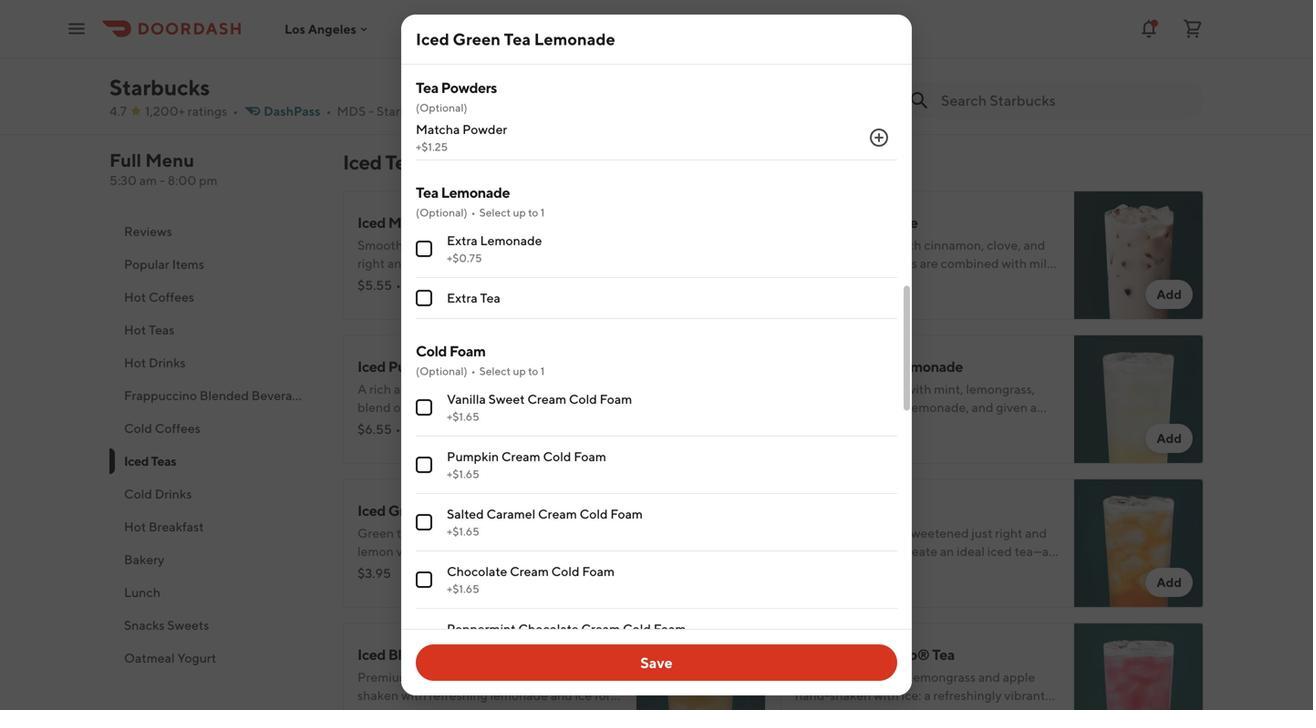 Task type: locate. For each thing, give the bounding box(es) containing it.
teas
[[385, 150, 425, 174], [149, 322, 175, 337], [151, 454, 176, 469]]

palmer-
[[423, 706, 470, 710]]

0 vertical spatial iced teas
[[343, 150, 425, 174]]

0 horizontal spatial -
[[160, 173, 165, 188]]

4.7
[[109, 104, 127, 119]]

tea inside iced black tea lemonade premium black tea sweetened just right, then shaken with refreshing lemonade and ice for this arnold palmer-inspired beverage.
[[447, 670, 465, 685]]

1 up vanilla sweet cream cold foam +$1.65
[[541, 365, 545, 378]]

0 horizontal spatial refreshing!
[[536, 562, 599, 577]]

pumpkin down (29) on the left
[[447, 449, 499, 464]]

teas down cold coffees
[[151, 454, 176, 469]]

milk
[[481, 256, 506, 271], [1030, 256, 1054, 271]]

0 vertical spatial just
[[587, 238, 608, 253]]

shaken
[[795, 544, 836, 559], [358, 688, 399, 703], [830, 688, 871, 703]]

matcha powder +$1.25
[[416, 122, 507, 153]]

lemongrass,
[[966, 382, 1035, 397]]

lemon for iced green tea lemonade
[[795, 400, 832, 415]]

cream for sweet
[[527, 392, 566, 407]]

drinks
[[149, 355, 186, 370], [155, 487, 192, 502]]

1 vertical spatial ice.
[[892, 418, 912, 433]]

premium up the rich
[[795, 526, 848, 541]]

verbena
[[834, 400, 881, 415]]

black up arnold
[[388, 646, 424, 664]]

0 vertical spatial black
[[795, 238, 827, 253]]

sweets
[[167, 618, 209, 633]]

(optional) up vanilla
[[416, 365, 468, 378]]

latte inside iced chai tea latte black tea infused with cinnamon, clove, and other warming spices are combined with milk and ice for the perfect balance of sweet and spicy.
[[884, 214, 918, 231]]

infused up warming in the top right of the page
[[851, 238, 894, 253]]

$6.95
[[358, 70, 392, 85]]

of down combined
[[974, 274, 985, 289]]

• right never
[[396, 278, 401, 293]]

cream for pumpkin
[[449, 358, 492, 375]]

vibrant
[[1005, 688, 1045, 703]]

0 vertical spatial of
[[974, 274, 985, 289]]

0 horizontal spatial good
[[517, 544, 547, 559]]

(optional) down powders
[[416, 101, 468, 114]]

increase quantity by 1 image
[[868, 127, 890, 149]]

tea down good.
[[480, 290, 501, 306]]

lemonade for iced green tea lemonade green tea blended with mint, lemongrass, lemon verbena and lemonade, and given a good shake with ice. lightly flavored and oh- so-refreshing!
[[894, 358, 963, 375]]

0 vertical spatial chai
[[826, 214, 856, 231]]

iced green tea green tea blended with mint, lemongrass and lemon verbena, and given a good shake with ice. lightly flavored and oh-so-refreshing!
[[358, 502, 619, 577]]

1 vertical spatial select
[[479, 365, 511, 378]]

tea down +$1.25
[[416, 184, 439, 201]]

cream right caramel
[[538, 507, 577, 522]]

1 horizontal spatial refreshing!
[[814, 436, 877, 451]]

a inside iced green tea lemonade green tea blended with mint, lemongrass, lemon verbena and lemonade, and given a good shake with ice. lightly flavored and oh- so-refreshing!
[[1030, 400, 1037, 415]]

hot up hot drinks
[[124, 322, 146, 337]]

hot for hot drinks
[[124, 355, 146, 370]]

premium
[[795, 526, 848, 541], [358, 670, 410, 685]]

lemongrass inside iced passion tango® tea a blend of hibiscus, lemongrass and apple hand-shaken with ice: a refreshingly vibrant tea infused with the color of passion
[[910, 670, 976, 685]]

lemonade inside iced green tea lemonade green tea blended with mint, lemongrass, lemon verbena and lemonade, and given a good shake with ice. lightly flavored and oh- so-refreshing!
[[894, 358, 963, 375]]

1 horizontal spatial good
[[795, 418, 825, 433]]

pumpkin inside pumpkin cream cold foam +$1.65
[[447, 449, 499, 464]]

to up vanilla sweet cream cold foam +$1.65
[[528, 365, 538, 378]]

cold down frappuccino
[[124, 421, 152, 436]]

lemonade up over
[[480, 233, 542, 248]]

up for foam
[[513, 365, 526, 378]]

iced up other
[[795, 214, 823, 231]]

hot inside hot drinks 'button'
[[124, 355, 146, 370]]

are
[[920, 256, 938, 271]]

oatmeal
[[124, 651, 175, 666]]

2 vertical spatial black
[[413, 670, 444, 685]]

+$1.65
[[447, 410, 479, 423], [447, 468, 479, 481], [447, 525, 479, 538], [447, 583, 479, 596]]

hot for hot teas
[[124, 322, 146, 337]]

to inside cold foam (optional) • select up to 1
[[528, 365, 538, 378]]

iced green tea lemonade green tea blended with mint, lemongrass, lemon verbena and lemonade, and given a good shake with ice. lightly flavored and oh- so-refreshing!
[[795, 358, 1052, 451]]

iced chai tea latte image
[[1074, 191, 1204, 320]]

chocolate inside chocolate cream cold foam +$1.65
[[447, 564, 507, 579]]

mint, inside iced green tea green tea blended with mint, lemongrass and lemon verbena, and given a good shake with ice. lightly flavored and oh-so-refreshing!
[[496, 526, 526, 541]]

so
[[432, 274, 445, 289]]

lemonade down matcha powder +$1.25
[[441, 184, 510, 201]]

cold foam group
[[416, 341, 897, 710]]

lemongrass inside iced green tea green tea blended with mint, lemongrass and lemon verbena, and given a good shake with ice. lightly flavored and oh-so-refreshing!
[[528, 526, 594, 541]]

0 vertical spatial lemon
[[795, 400, 832, 415]]

• inside 'tea lemonade (optional) • select up to 1'
[[471, 206, 476, 219]]

2 up from the top
[[513, 365, 526, 378]]

with inside premium black tea sweetened just right and shaken with ice to create an ideal iced tea—a rich and flavorful black tea journey awaits you.
[[839, 544, 864, 559]]

black up refreshing
[[413, 670, 444, 685]]

$3.95
[[358, 566, 391, 581]]

tea up verbena
[[869, 358, 892, 375]]

cold inside button
[[124, 421, 152, 436]]

2 milk from the left
[[1030, 256, 1054, 271]]

0 horizontal spatial latte
[[465, 214, 499, 231]]

pumpkin
[[388, 358, 446, 375], [447, 449, 499, 464]]

tea inside 'tea lemonade (optional) • select up to 1'
[[416, 184, 439, 201]]

1 vertical spatial lemon
[[358, 544, 394, 559]]

• right ratings
[[233, 104, 238, 119]]

1 vertical spatial just
[[972, 526, 993, 541]]

lemonade inside 'tea lemonade (optional) • select up to 1'
[[441, 184, 510, 201]]

iced inside iced black tea lemonade premium black tea sweetened just right, then shaken with refreshing lemonade and ice for this arnold palmer-inspired beverage.
[[358, 646, 386, 664]]

1 $5.55 from the left
[[358, 278, 392, 293]]

tea up refreshing
[[426, 646, 449, 664]]

0 vertical spatial lemongrass
[[528, 526, 594, 541]]

0 vertical spatial ice.
[[536, 256, 556, 271]]

tea
[[830, 238, 848, 253], [834, 382, 853, 397], [397, 526, 415, 541], [884, 526, 903, 541], [929, 562, 947, 577], [447, 670, 465, 685], [795, 706, 814, 710]]

add button for iced chai tea latte
[[1146, 280, 1193, 309]]

coffees for cold coffees
[[155, 421, 200, 436]]

0 horizontal spatial the
[[467, 25, 487, 40]]

spicy.
[[795, 292, 827, 307]]

vanilla sweet cream cold foam +$1.65
[[447, 392, 632, 423]]

the inside iced chai tea latte black tea infused with cinnamon, clove, and other warming spices are combined with milk and ice for the perfect balance of sweet and spicy.
[[858, 274, 878, 289]]

mint,
[[934, 382, 964, 397], [496, 526, 526, 541]]

cream inside pumpkin cream cold foam +$1.65
[[502, 449, 541, 464]]

tea up verbena,
[[431, 502, 454, 519]]

cream inside chocolate cream cold foam +$1.65
[[510, 564, 549, 579]]

green inside iced matcha tea latte smooth and creamy matcha sweetened just right and served with milk over ice. green has never tasted so good.
[[559, 256, 595, 271]]

hot down hot teas
[[124, 355, 146, 370]]

black up other
[[795, 238, 827, 253]]

1 horizontal spatial given
[[996, 400, 1028, 415]]

teas down hot coffees
[[149, 322, 175, 337]]

0 horizontal spatial lightly
[[380, 562, 420, 577]]

select inside cold foam (optional) • select up to 1
[[479, 365, 511, 378]]

0 horizontal spatial ice
[[575, 688, 592, 703]]

so- inside iced green tea lemonade green tea blended with mint, lemongrass, lemon verbena and lemonade, and given a good shake with ice. lightly flavored and oh- so-refreshing!
[[795, 436, 814, 451]]

coffees for hot coffees
[[149, 290, 194, 305]]

1 vertical spatial ice
[[867, 544, 884, 559]]

to up over
[[528, 206, 538, 219]]

foam inside salted caramel cream cold foam +$1.65
[[610, 507, 643, 522]]

add button
[[1146, 280, 1193, 309], [708, 424, 755, 453], [1146, 424, 1193, 453], [1146, 568, 1193, 597]]

1 vertical spatial mint,
[[496, 526, 526, 541]]

oh- inside iced green tea green tea blended with mint, lemongrass and lemon verbena, and given a good shake with ice. lightly flavored and oh-so-refreshing!
[[497, 562, 518, 577]]

tea up verbena
[[834, 382, 853, 397]]

$6.55
[[358, 422, 392, 437]]

1 vertical spatial pumpkin
[[447, 449, 499, 464]]

ice:
[[902, 688, 922, 703]]

4 hot from the top
[[124, 519, 146, 534]]

coffees down popular items
[[149, 290, 194, 305]]

+$1.65 down iced green tea green tea blended with mint, lemongrass and lemon verbena, and given a good shake with ice. lightly flavored and oh-so-refreshing!
[[447, 583, 479, 596]]

1 horizontal spatial iced teas
[[343, 150, 425, 174]]

0 items, open order cart image
[[1182, 18, 1204, 40]]

2 1 from the top
[[541, 365, 545, 378]]

iced black tea lemonade image
[[637, 623, 766, 710]]

2 vertical spatial sweetened
[[468, 670, 531, 685]]

0 vertical spatial teas
[[385, 150, 425, 174]]

0 horizontal spatial starbucks
[[109, 74, 210, 100]]

given down caramel
[[474, 544, 505, 559]]

1 horizontal spatial premium
[[795, 526, 848, 541]]

sweetened up over
[[521, 238, 585, 253]]

1 vertical spatial up
[[513, 365, 526, 378]]

iced green tea lemonade
[[416, 29, 615, 49]]

0 horizontal spatial $5.55
[[358, 278, 392, 293]]

1,200+
[[145, 104, 185, 119]]

iced down iced peppermint mocha
[[416, 29, 449, 49]]

hot inside hot coffees button
[[124, 290, 146, 305]]

snacks
[[124, 618, 165, 633]]

1 horizontal spatial blended
[[855, 382, 904, 397]]

just left right,
[[534, 670, 555, 685]]

tea lemonade group
[[416, 182, 897, 319]]

extra for extra tea
[[447, 290, 478, 306]]

drinks inside hot drinks 'button'
[[149, 355, 186, 370]]

2 horizontal spatial ice
[[867, 544, 884, 559]]

1 vertical spatial lightly
[[380, 562, 420, 577]]

0 vertical spatial refreshing!
[[814, 436, 877, 451]]

0 horizontal spatial shake
[[550, 544, 583, 559]]

0 horizontal spatial blended
[[418, 526, 466, 541]]

ice. inside iced matcha tea latte smooth and creamy matcha sweetened just right and served with milk over ice. green has never tasted so good.
[[536, 256, 556, 271]]

tea right tango®
[[932, 646, 955, 664]]

iced teas
[[343, 150, 425, 174], [124, 454, 176, 469]]

2 horizontal spatial ice.
[[892, 418, 912, 433]]

$5.55 down other
[[795, 278, 830, 293]]

never
[[358, 274, 390, 289]]

1 up from the top
[[513, 206, 526, 219]]

milk right combined
[[1030, 256, 1054, 271]]

coffees inside button
[[149, 290, 194, 305]]

2 (optional) from the top
[[416, 206, 468, 219]]

1 vertical spatial peppermint
[[447, 622, 516, 637]]

foam inside vanilla sweet cream cold foam +$1.65
[[600, 392, 632, 407]]

shake inside iced green tea green tea blended with mint, lemongrass and lemon verbena, and given a good shake with ice. lightly flavored and oh-so-refreshing!
[[550, 544, 583, 559]]

3 hot from the top
[[124, 355, 146, 370]]

passion
[[958, 706, 1001, 710]]

2 horizontal spatial just
[[972, 526, 993, 541]]

lemonade inside extra lemonade +$0.75
[[480, 233, 542, 248]]

0 horizontal spatial mint,
[[496, 526, 526, 541]]

hand-
[[795, 688, 830, 703]]

• left 1.5 on the left top of the page
[[442, 104, 447, 119]]

cold down vanilla sweet cream cold foam +$1.65
[[543, 449, 571, 464]]

0 horizontal spatial lemon
[[358, 544, 394, 559]]

just up ideal
[[972, 526, 993, 541]]

1 vertical spatial drinks
[[155, 487, 192, 502]]

1 horizontal spatial ice
[[820, 274, 837, 289]]

sweetened up lemonade
[[468, 670, 531, 685]]

1 vertical spatial of
[[843, 670, 855, 685]]

0 horizontal spatial chocolate
[[447, 564, 507, 579]]

0 vertical spatial ice
[[820, 274, 837, 289]]

2 $5.55 from the left
[[795, 278, 830, 293]]

1 horizontal spatial so-
[[795, 436, 814, 451]]

1 extra from the top
[[447, 233, 478, 248]]

sweetened
[[521, 238, 585, 253], [905, 526, 969, 541], [468, 670, 531, 685]]

green up the $4.45
[[795, 382, 832, 397]]

0 vertical spatial so-
[[795, 436, 814, 451]]

1 vertical spatial for
[[595, 688, 611, 703]]

2 extra from the top
[[447, 290, 478, 306]]

green inside iced green tea lemonade dialog
[[453, 29, 501, 49]]

chai up sweet
[[495, 358, 525, 375]]

• up vanilla
[[471, 365, 476, 378]]

Item Search search field
[[941, 90, 1189, 110]]

1 vertical spatial black
[[895, 562, 926, 577]]

1 +$1.65 from the top
[[447, 410, 479, 423]]

chocolate
[[447, 564, 507, 579], [518, 622, 579, 637]]

2 horizontal spatial the
[[890, 706, 909, 710]]

apple
[[1003, 670, 1035, 685]]

None checkbox
[[416, 399, 432, 416], [416, 514, 432, 531], [416, 572, 432, 588], [416, 399, 432, 416], [416, 514, 432, 531], [416, 572, 432, 588]]

(26)
[[449, 278, 472, 293]]

2 vertical spatial ice.
[[358, 562, 377, 577]]

cold up hot breakfast
[[124, 487, 152, 502]]

1 horizontal spatial lemon
[[795, 400, 832, 415]]

with inside iced black tea lemonade premium black tea sweetened just right, then shaken with refreshing lemonade and ice for this arnold palmer-inspired beverage.
[[401, 688, 426, 703]]

tea up creamy at the top of the page
[[440, 214, 462, 231]]

for down then
[[595, 688, 611, 703]]

0 horizontal spatial for
[[595, 688, 611, 703]]

1 vertical spatial refreshing!
[[536, 562, 599, 577]]

tea
[[504, 29, 531, 49], [416, 79, 439, 96], [416, 184, 439, 201], [440, 214, 462, 231], [859, 214, 881, 231], [480, 290, 501, 306], [527, 358, 550, 375], [869, 358, 892, 375], [431, 502, 454, 519], [426, 646, 449, 664], [932, 646, 955, 664]]

0 horizontal spatial flavored
[[423, 562, 470, 577]]

0 horizontal spatial chai
[[495, 358, 525, 375]]

green up the $3.95
[[358, 526, 394, 541]]

cream for caramel
[[538, 507, 577, 522]]

1 vertical spatial blended
[[418, 526, 466, 541]]

Extra Tea checkbox
[[416, 290, 432, 306]]

0 vertical spatial right
[[358, 256, 385, 271]]

0 horizontal spatial pumpkin
[[388, 358, 446, 375]]

1 horizontal spatial starbucks
[[377, 104, 434, 119]]

latte inside iced matcha tea latte smooth and creamy matcha sweetened just right and served with milk over ice. green has never tasted so good.
[[465, 214, 499, 231]]

ice up flavorful
[[867, 544, 884, 559]]

right,
[[558, 670, 588, 685]]

1 horizontal spatial black
[[795, 238, 827, 253]]

1 horizontal spatial lightly
[[914, 418, 955, 433]]

flavored down lemongrass, on the bottom right of the page
[[957, 418, 1005, 433]]

full
[[109, 150, 141, 171]]

1 vertical spatial 1
[[541, 365, 545, 378]]

0 vertical spatial mint,
[[934, 382, 964, 397]]

latte up matcha
[[465, 214, 499, 231]]

add button for iced pumpkin cream chai tea latte
[[708, 424, 755, 453]]

lemon inside iced green tea green tea blended with mint, lemongrass and lemon verbena, and given a good shake with ice. lightly flavored and oh-so-refreshing!
[[358, 544, 394, 559]]

iced green tea lemonade image
[[1074, 335, 1204, 464]]

1 inside 'tea lemonade (optional) • select up to 1'
[[541, 206, 545, 219]]

just
[[587, 238, 608, 253], [972, 526, 993, 541], [534, 670, 555, 685]]

cold foam (optional) • select up to 1
[[416, 342, 545, 378]]

to inside 'tea lemonade (optional) • select up to 1'
[[528, 206, 538, 219]]

peppermint
[[388, 6, 465, 23], [447, 622, 516, 637]]

0 horizontal spatial iced teas
[[124, 454, 176, 469]]

a
[[1030, 400, 1037, 415], [508, 544, 515, 559], [924, 688, 931, 703]]

cream for chocolate
[[581, 622, 620, 637]]

0 vertical spatial coffees
[[149, 290, 194, 305]]

latte up vanilla sweet cream cold foam +$1.65
[[553, 358, 587, 375]]

92%
[[421, 278, 446, 293]]

0 horizontal spatial of
[[843, 670, 855, 685]]

iced up a in the bottom of the page
[[795, 646, 823, 664]]

2 +$1.65 from the top
[[447, 468, 479, 481]]

cold right caramel
[[580, 507, 608, 522]]

lemon up the $3.95
[[358, 544, 394, 559]]

mocha
[[468, 6, 512, 23]]

salted
[[447, 507, 484, 522]]

cream right sweet
[[527, 392, 566, 407]]

up for lemonade
[[513, 206, 526, 219]]

lemongrass for iced passion tango® tea
[[910, 670, 976, 685]]

iced pumpkin cream chai tea latte image
[[637, 335, 766, 464]]

3 +$1.65 from the top
[[447, 525, 479, 538]]

lemongrass
[[528, 526, 594, 541], [910, 670, 976, 685]]

iced up $6.55
[[358, 358, 386, 375]]

to left create
[[886, 544, 898, 559]]

1 hot from the top
[[124, 290, 146, 305]]

1 horizontal spatial the
[[858, 274, 878, 289]]

menu
[[145, 150, 194, 171]]

los
[[285, 21, 305, 36]]

3 (optional) from the top
[[416, 365, 468, 378]]

+$1.65 down vanilla
[[447, 410, 479, 423]]

1 vertical spatial a
[[508, 544, 515, 559]]

0 vertical spatial a
[[1030, 400, 1037, 415]]

1 vertical spatial right
[[995, 526, 1023, 541]]

extra inside extra lemonade +$0.75
[[447, 233, 478, 248]]

just up has
[[587, 238, 608, 253]]

stevia in the raw®
[[416, 25, 526, 40]]

1 vertical spatial the
[[858, 274, 878, 289]]

cold up save
[[623, 622, 651, 637]]

coffees down frappuccino
[[155, 421, 200, 436]]

2 hot from the top
[[124, 322, 146, 337]]

and
[[406, 238, 428, 253], [1024, 238, 1046, 253], [388, 256, 409, 271], [795, 274, 817, 289], [1025, 274, 1047, 289], [884, 400, 906, 415], [972, 400, 994, 415], [1007, 418, 1029, 433], [597, 526, 619, 541], [1025, 526, 1047, 541], [449, 544, 471, 559], [473, 562, 495, 577], [820, 562, 842, 577], [979, 670, 1000, 685], [551, 688, 573, 703]]

0 vertical spatial matcha
[[416, 122, 460, 137]]

up inside 'tea lemonade (optional) • select up to 1'
[[513, 206, 526, 219]]

iced matcha tea latte image
[[637, 191, 766, 320]]

the for iced passion tango® tea
[[890, 706, 909, 710]]

tea inside iced passion tango® tea a blend of hibiscus, lemongrass and apple hand-shaken with ice: a refreshingly vibrant tea infused with the color of passion
[[932, 646, 955, 664]]

0 vertical spatial flavored
[[957, 418, 1005, 433]]

teas down mds - starbucks • 1.5 mi
[[385, 150, 425, 174]]

1 vertical spatial to
[[528, 365, 538, 378]]

blended up verbena,
[[418, 526, 466, 541]]

of down refreshingly on the right of the page
[[943, 706, 955, 710]]

latte up spices in the right top of the page
[[884, 214, 918, 231]]

notification bell image
[[1138, 18, 1160, 40]]

1 milk from the left
[[481, 256, 506, 271]]

hot teas button
[[109, 314, 321, 347]]

1 vertical spatial good
[[517, 544, 547, 559]]

black down create
[[895, 562, 926, 577]]

(optional) inside 'tea lemonade (optional) • select up to 1'
[[416, 206, 468, 219]]

to inside premium black tea sweetened just right and shaken with ice to create an ideal iced tea—a rich and flavorful black tea journey awaits you.
[[886, 544, 898, 559]]

starbucks up 1,200+
[[109, 74, 210, 100]]

sweetened up an
[[905, 526, 969, 541]]

infused down hand-
[[816, 706, 859, 710]]

to
[[528, 206, 538, 219], [528, 365, 538, 378], [886, 544, 898, 559]]

cream inside vanilla sweet cream cold foam +$1.65
[[527, 392, 566, 407]]

the inside iced passion tango® tea a blend of hibiscus, lemongrass and apple hand-shaken with ice: a refreshingly vibrant tea infused with the color of passion
[[890, 706, 909, 710]]

iced right the angeles at the top of the page
[[358, 6, 386, 23]]

1 up extra lemonade +$0.75
[[541, 206, 545, 219]]

in
[[454, 25, 465, 40]]

oh- down lemongrass, on the bottom right of the page
[[1032, 418, 1052, 433]]

0 vertical spatial blended
[[855, 382, 904, 397]]

for inside iced chai tea latte black tea infused with cinnamon, clove, and other warming spices are combined with milk and ice for the perfect balance of sweet and spicy.
[[839, 274, 856, 289]]

hot inside hot teas button
[[124, 322, 146, 337]]

tea up verbena,
[[397, 526, 415, 541]]

2 vertical spatial (optional)
[[416, 365, 468, 378]]

select for foam
[[479, 365, 511, 378]]

the down warming in the top right of the page
[[858, 274, 878, 289]]

chocolate down chocolate cream cold foam +$1.65
[[518, 622, 579, 637]]

shake down salted caramel cream cold foam +$1.65
[[550, 544, 583, 559]]

the down ice:
[[890, 706, 909, 710]]

4 +$1.65 from the top
[[447, 583, 479, 596]]

stevia
[[416, 25, 452, 40]]

cream inside salted caramel cream cold foam +$1.65
[[538, 507, 577, 522]]

tea down mocha
[[504, 29, 531, 49]]

drinks up breakfast
[[155, 487, 192, 502]]

$5.55 for $5.55 •
[[358, 278, 392, 293]]

black
[[795, 238, 827, 253], [388, 646, 424, 664]]

+$1.65 down salted
[[447, 525, 479, 538]]

1 select from the top
[[479, 206, 511, 219]]

matcha inside matcha powder +$1.25
[[416, 122, 460, 137]]

1 horizontal spatial lemongrass
[[910, 670, 976, 685]]

iced inside iced matcha tea latte smooth and creamy matcha sweetened just right and served with milk over ice. green has never tasted so good.
[[358, 214, 386, 231]]

$5.55
[[358, 278, 392, 293], [795, 278, 830, 293]]

coffees
[[149, 290, 194, 305], [155, 421, 200, 436]]

select
[[479, 206, 511, 219], [479, 365, 511, 378]]

cream down vanilla sweet cream cold foam +$1.65
[[502, 449, 541, 464]]

cream
[[449, 358, 492, 375], [527, 392, 566, 407], [502, 449, 541, 464], [538, 507, 577, 522], [510, 564, 549, 579], [581, 622, 620, 637]]

tea inside iced matcha tea latte smooth and creamy matcha sweetened just right and served with milk over ice. green has never tasted so good.
[[440, 214, 462, 231]]

pm
[[199, 173, 218, 188]]

(optional) up creamy at the top of the page
[[416, 206, 468, 219]]

shake inside iced green tea lemonade green tea blended with mint, lemongrass, lemon verbena and lemonade, and given a good shake with ice. lightly flavored and oh- so-refreshing!
[[828, 418, 862, 433]]

the inside iced green tea lemonade dialog
[[467, 25, 487, 40]]

0 vertical spatial to
[[528, 206, 538, 219]]

coffees inside button
[[155, 421, 200, 436]]

tango®
[[878, 646, 930, 664]]

for inside iced black tea lemonade premium black tea sweetened just right, then shaken with refreshing lemonade and ice for this arnold palmer-inspired beverage.
[[595, 688, 611, 703]]

up inside cold foam (optional) • select up to 1
[[513, 365, 526, 378]]

inspired
[[470, 706, 516, 710]]

select inside 'tea lemonade (optional) • select up to 1'
[[479, 206, 511, 219]]

0 vertical spatial given
[[996, 400, 1028, 415]]

0 vertical spatial (optional)
[[416, 101, 468, 114]]

1 for lemonade
[[541, 206, 545, 219]]

blended inside iced green tea lemonade green tea blended with mint, lemongrass, lemon verbena and lemonade, and given a good shake with ice. lightly flavored and oh- so-refreshing!
[[855, 382, 904, 397]]

1 (optional) from the top
[[416, 101, 468, 114]]

lemonade right raw®
[[534, 29, 615, 49]]

oh- down caramel
[[497, 562, 518, 577]]

1 vertical spatial flavored
[[423, 562, 470, 577]]

1 vertical spatial oh-
[[497, 562, 518, 577]]

2 vertical spatial a
[[924, 688, 931, 703]]

balance
[[925, 274, 971, 289]]

breakfast
[[149, 519, 204, 534]]

iced up the $3.95
[[358, 502, 386, 519]]

1 vertical spatial matcha
[[388, 214, 437, 231]]

green
[[453, 29, 501, 49], [559, 256, 595, 271], [826, 358, 867, 375], [795, 382, 832, 397], [388, 502, 429, 519], [358, 526, 394, 541]]

lemon inside iced green tea lemonade green tea blended with mint, lemongrass, lemon verbena and lemonade, and given a good shake with ice. lightly flavored and oh- so-refreshing!
[[795, 400, 832, 415]]

tea up refreshing
[[447, 670, 465, 685]]

extra
[[447, 233, 478, 248], [447, 290, 478, 306]]

(optional) for foam
[[416, 365, 468, 378]]

ice
[[820, 274, 837, 289], [867, 544, 884, 559], [575, 688, 592, 703]]

0 horizontal spatial premium
[[358, 670, 410, 685]]

2 vertical spatial ice
[[575, 688, 592, 703]]

1 horizontal spatial ice.
[[536, 256, 556, 271]]

a up chocolate cream cold foam +$1.65
[[508, 544, 515, 559]]

(optional) inside the tea powders (optional)
[[416, 101, 468, 114]]

2 select from the top
[[479, 365, 511, 378]]

iced peppermint mocha image
[[637, 0, 766, 112]]

refreshing! inside iced green tea green tea blended with mint, lemongrass and lemon verbena, and given a good shake with ice. lightly flavored and oh-so-refreshing!
[[536, 562, 599, 577]]

2 vertical spatial to
[[886, 544, 898, 559]]

lightly inside iced green tea green tea blended with mint, lemongrass and lemon verbena, and given a good shake with ice. lightly flavored and oh-so-refreshing!
[[380, 562, 420, 577]]

iced up the $4.45
[[795, 358, 823, 375]]

premium up this
[[358, 670, 410, 685]]

+$1.65 up salted
[[447, 468, 479, 481]]

tea inside iced chai tea latte black tea infused with cinnamon, clove, and other warming spices are combined with milk and ice for the perfect balance of sweet and spicy.
[[830, 238, 848, 253]]

sweetened inside premium black tea sweetened just right and shaken with ice to create an ideal iced tea—a rich and flavorful black tea journey awaits you.
[[905, 526, 969, 541]]

rich
[[795, 562, 817, 577]]

None checkbox
[[416, 241, 432, 257], [416, 457, 432, 473], [416, 241, 432, 257], [416, 457, 432, 473]]

0 horizontal spatial black
[[413, 670, 444, 685]]

0 horizontal spatial a
[[508, 544, 515, 559]]

1 vertical spatial infused
[[816, 706, 859, 710]]

over
[[508, 256, 534, 271]]

1 1 from the top
[[541, 206, 545, 219]]

lightly down lemonade,
[[914, 418, 955, 433]]

• up creamy at the top of the page
[[471, 206, 476, 219]]

extra tea
[[447, 290, 501, 306]]

select up matcha
[[479, 206, 511, 219]]

up up sweet
[[513, 365, 526, 378]]

infused inside iced passion tango® tea a blend of hibiscus, lemongrass and apple hand-shaken with ice: a refreshingly vibrant tea infused with the color of passion
[[816, 706, 859, 710]]



Task type: vqa. For each thing, say whether or not it's contained in the screenshot.
at
no



Task type: describe. For each thing, give the bounding box(es) containing it.
snacks sweets
[[124, 618, 209, 633]]

foam inside chocolate cream cold foam +$1.65
[[582, 564, 615, 579]]

and inside iced passion tango® tea a blend of hibiscus, lemongrass and apple hand-shaken with ice: a refreshingly vibrant tea infused with the color of passion
[[979, 670, 1000, 685]]

+$0.75
[[447, 252, 482, 264]]

tasted
[[393, 274, 429, 289]]

iced black tea lemonade premium black tea sweetened just right, then shaken with refreshing lemonade and ice for this arnold palmer-inspired beverage.
[[358, 646, 618, 710]]

tea inside iced passion tango® tea a blend of hibiscus, lemongrass and apple hand-shaken with ice: a refreshingly vibrant tea infused with the color of passion
[[795, 706, 814, 710]]

$5.55 •
[[358, 278, 401, 293]]

color
[[912, 706, 941, 710]]

add button for iced green tea lemonade
[[1146, 424, 1193, 453]]

warming
[[829, 256, 879, 271]]

save button
[[416, 645, 897, 681]]

hot coffees button
[[109, 281, 321, 314]]

tea powders group
[[416, 78, 897, 161]]

iced peppermint mocha
[[358, 6, 512, 23]]

given inside iced green tea lemonade green tea blended with mint, lemongrass, lemon verbena and lemonade, and given a good shake with ice. lightly flavored and oh- so-refreshing!
[[996, 400, 1028, 415]]

blend
[[807, 670, 841, 685]]

shaken inside premium black tea sweetened just right and shaken with ice to create an ideal iced tea—a rich and flavorful black tea journey awaits you.
[[795, 544, 836, 559]]

of inside iced chai tea latte black tea infused with cinnamon, clove, and other warming spices are combined with milk and ice for the perfect balance of sweet and spicy.
[[974, 274, 985, 289]]

oatmeal yogurt button
[[109, 642, 321, 675]]

2 vertical spatial teas
[[151, 454, 176, 469]]

tea inside iced green tea green tea blended with mint, lemongrass and lemon verbena, and given a good shake with ice. lightly flavored and oh-so-refreshing!
[[397, 526, 415, 541]]

matcha inside iced matcha tea latte smooth and creamy matcha sweetened just right and served with milk over ice. green has never tasted so good.
[[388, 214, 437, 231]]

green up verbena
[[826, 358, 867, 375]]

black inside iced black tea lemonade premium black tea sweetened just right, then shaken with refreshing lemonade and ice for this arnold palmer-inspired beverage.
[[413, 670, 444, 685]]

raw®
[[489, 25, 526, 40]]

mds - starbucks • 1.5 mi
[[337, 104, 487, 119]]

beverages
[[252, 388, 312, 403]]

milk inside iced matcha tea latte smooth and creamy matcha sweetened just right and served with milk over ice. green has never tasted so good.
[[481, 256, 506, 271]]

other
[[795, 256, 827, 271]]

and inside iced black tea lemonade premium black tea sweetened just right, then shaken with refreshing lemonade and ice for this arnold palmer-inspired beverage.
[[551, 688, 573, 703]]

cold drinks
[[124, 487, 192, 502]]

iced inside iced green tea green tea blended with mint, lemongrass and lemon verbena, and given a good shake with ice. lightly flavored and oh-so-refreshing!
[[358, 502, 386, 519]]

save
[[640, 654, 673, 672]]

popular items
[[124, 257, 204, 272]]

1 horizontal spatial chocolate
[[518, 622, 579, 637]]

journey
[[950, 562, 993, 577]]

yogurt
[[177, 651, 216, 666]]

this
[[358, 706, 379, 710]]

dashpass •
[[264, 104, 331, 119]]

frappuccino blended beverages
[[124, 388, 312, 403]]

lunch button
[[109, 576, 321, 609]]

ice inside premium black tea sweetened just right and shaken with ice to create an ideal iced tea—a rich and flavorful black tea journey awaits you.
[[867, 544, 884, 559]]

iced inside iced passion tango® tea a blend of hibiscus, lemongrass and apple hand-shaken with ice: a refreshingly vibrant tea infused with the color of passion
[[795, 646, 823, 664]]

snacks sweets button
[[109, 609, 321, 642]]

drinks for hot drinks
[[149, 355, 186, 370]]

given inside iced green tea green tea blended with mint, lemongrass and lemon verbena, and given a good shake with ice. lightly flavored and oh-so-refreshing!
[[474, 544, 505, 559]]

+$1.65 inside pumpkin cream cold foam +$1.65
[[447, 468, 479, 481]]

hot for hot breakfast
[[124, 519, 146, 534]]

sweetened inside iced matcha tea latte smooth and creamy matcha sweetened just right and served with milk over ice. green has never tasted so good.
[[521, 238, 585, 253]]

add for iced pumpkin cream chai tea latte
[[719, 431, 744, 446]]

creamy
[[430, 238, 473, 253]]

cinnamon,
[[924, 238, 985, 253]]

ice. inside iced green tea lemonade green tea blended with mint, lemongrass, lemon verbena and lemonade, and given a good shake with ice. lightly flavored and oh- so-refreshing!
[[892, 418, 912, 433]]

1 vertical spatial starbucks
[[377, 104, 434, 119]]

$4.45
[[795, 422, 829, 437]]

mds
[[337, 104, 366, 119]]

cold inside cold foam (optional) • select up to 1
[[416, 342, 447, 360]]

lunch
[[124, 585, 160, 600]]

latte for iced matcha tea latte
[[465, 214, 499, 231]]

1,200+ ratings •
[[145, 104, 238, 119]]

flavorful
[[844, 562, 892, 577]]

premium inside iced black tea lemonade premium black tea sweetened just right, then shaken with refreshing lemonade and ice for this arnold palmer-inspired beverage.
[[358, 670, 410, 685]]

mint, inside iced green tea lemonade green tea blended with mint, lemongrass, lemon verbena and lemonade, and given a good shake with ice. lightly flavored and oh- so-refreshing!
[[934, 382, 964, 397]]

0 vertical spatial starbucks
[[109, 74, 210, 100]]

a inside iced green tea green tea blended with mint, lemongrass and lemon verbena, and given a good shake with ice. lightly flavored and oh-so-refreshing!
[[508, 544, 515, 559]]

iced passion tango® tea a blend of hibiscus, lemongrass and apple hand-shaken with ice: a refreshingly vibrant tea infused with the color of passion
[[795, 646, 1045, 710]]

a inside iced passion tango® tea a blend of hibiscus, lemongrass and apple hand-shaken with ice: a refreshingly vibrant tea infused with the color of passion
[[924, 688, 931, 703]]

full menu 5:30 am - 8:00 pm
[[109, 150, 218, 188]]

+$1.65 inside chocolate cream cold foam +$1.65
[[447, 583, 479, 596]]

just inside iced black tea lemonade premium black tea sweetened just right, then shaken with refreshing lemonade and ice for this arnold palmer-inspired beverage.
[[534, 670, 555, 685]]

iced green tea lemonade dialog
[[401, 0, 912, 710]]

tea up create
[[884, 526, 903, 541]]

89%
[[421, 422, 446, 437]]

0 vertical spatial peppermint
[[388, 6, 465, 23]]

1 vertical spatial chai
[[495, 358, 525, 375]]

1 horizontal spatial black
[[851, 526, 882, 541]]

clove,
[[987, 238, 1021, 253]]

matcha
[[475, 238, 518, 253]]

iced down mds
[[343, 150, 382, 174]]

spices
[[882, 256, 917, 271]]

verbena,
[[396, 544, 447, 559]]

lemonade,
[[908, 400, 969, 415]]

right inside iced matcha tea latte smooth and creamy matcha sweetened just right and served with milk over ice. green has never tasted so good.
[[358, 256, 385, 271]]

just inside iced matcha tea latte smooth and creamy matcha sweetened just right and served with milk over ice. green has never tasted so good.
[[587, 238, 608, 253]]

hot coffees
[[124, 290, 194, 305]]

premium inside premium black tea sweetened just right and shaken with ice to create an ideal iced tea—a rich and flavorful black tea journey awaits you.
[[795, 526, 848, 541]]

foam inside pumpkin cream cold foam +$1.65
[[574, 449, 606, 464]]

add for iced green tea lemonade
[[1157, 431, 1182, 446]]

iced inside iced green tea lemonade green tea blended with mint, lemongrass, lemon verbena and lemonade, and given a good shake with ice. lightly flavored and oh- so-refreshing!
[[795, 358, 823, 375]]

peppermint chocolate cream cold foam
[[447, 622, 686, 637]]

0 vertical spatial -
[[369, 104, 374, 119]]

awaits
[[996, 562, 1033, 577]]

frappuccino blended beverages button
[[109, 379, 321, 412]]

89% (29)
[[421, 422, 472, 437]]

tea inside the tea powders (optional)
[[416, 79, 439, 96]]

select for lemonade
[[479, 206, 511, 219]]

cold inside vanilla sweet cream cold foam +$1.65
[[569, 392, 597, 407]]

blended inside iced green tea green tea blended with mint, lemongrass and lemon verbena, and given a good shake with ice. lightly flavored and oh-so-refreshing!
[[418, 526, 466, 541]]

smooth
[[358, 238, 403, 253]]

to for foam
[[528, 365, 538, 378]]

2 vertical spatial of
[[943, 706, 955, 710]]

sweetened inside iced black tea lemonade premium black tea sweetened just right, then shaken with refreshing lemonade and ice for this arnold palmer-inspired beverage.
[[468, 670, 531, 685]]

reviews button
[[109, 215, 321, 248]]

tea lemonade (optional) • select up to 1
[[416, 184, 545, 219]]

+$1.65 inside salted caramel cream cold foam +$1.65
[[447, 525, 479, 538]]

tea up vanilla sweet cream cold foam +$1.65
[[527, 358, 550, 375]]

lemonade for iced black tea lemonade premium black tea sweetened just right, then shaken with refreshing lemonade and ice for this arnold palmer-inspired beverage.
[[452, 646, 520, 664]]

oh- inside iced green tea lemonade green tea blended with mint, lemongrass, lemon verbena and lemonade, and given a good shake with ice. lightly flavored and oh- so-refreshing!
[[1032, 418, 1052, 433]]

caramel
[[487, 507, 536, 522]]

5:30
[[109, 173, 137, 188]]

green up verbena,
[[388, 502, 429, 519]]

tea inside iced chai tea latte black tea infused with cinnamon, clove, and other warming spices are combined with milk and ice for the perfect balance of sweet and spicy.
[[859, 214, 881, 231]]

open menu image
[[66, 18, 88, 40]]

hibiscus,
[[857, 670, 907, 685]]

$5.55 for $5.55
[[795, 278, 830, 293]]

drinks for cold drinks
[[155, 487, 192, 502]]

chai inside iced chai tea latte black tea infused with cinnamon, clove, and other warming spices are combined with milk and ice for the perfect balance of sweet and spicy.
[[826, 214, 856, 231]]

flavored inside iced green tea green tea blended with mint, lemongrass and lemon verbena, and given a good shake with ice. lightly flavored and oh-so-refreshing!
[[423, 562, 470, 577]]

lemonade for iced green tea lemonade
[[534, 29, 615, 49]]

cold inside salted caramel cream cold foam +$1.65
[[580, 507, 608, 522]]

teas inside hot teas button
[[149, 322, 175, 337]]

so- inside iced green tea green tea blended with mint, lemongrass and lemon verbena, and given a good shake with ice. lightly flavored and oh-so-refreshing!
[[518, 562, 536, 577]]

• inside cold foam (optional) • select up to 1
[[471, 365, 476, 378]]

iced pumpkin cream chai tea latte
[[358, 358, 587, 375]]

tea inside iced green tea lemonade green tea blended with mint, lemongrass, lemon verbena and lemonade, and given a good shake with ice. lightly flavored and oh- so-refreshing!
[[869, 358, 892, 375]]

lemonade
[[490, 688, 548, 703]]

- inside full menu 5:30 am - 8:00 pm
[[160, 173, 165, 188]]

tea inside iced green tea lemonade green tea blended with mint, lemongrass, lemon verbena and lemonade, and given a good shake with ice. lightly flavored and oh- so-refreshing!
[[834, 382, 853, 397]]

you.
[[1035, 562, 1059, 577]]

good inside iced green tea lemonade green tea blended with mint, lemongrass, lemon verbena and lemonade, and given a good shake with ice. lightly flavored and oh- so-refreshing!
[[795, 418, 825, 433]]

los angeles
[[285, 21, 357, 36]]

$6.55 •
[[358, 422, 401, 437]]

iced
[[988, 544, 1012, 559]]

iced black tea image
[[1074, 479, 1204, 608]]

8:00
[[168, 173, 196, 188]]

sweet
[[988, 274, 1022, 289]]

los angeles button
[[285, 21, 371, 36]]

cold inside "button"
[[124, 487, 152, 502]]

extra for extra lemonade +$0.75
[[447, 233, 478, 248]]

hot breakfast button
[[109, 511, 321, 544]]

lightly inside iced green tea lemonade green tea blended with mint, lemongrass, lemon verbena and lemonade, and given a good shake with ice. lightly flavored and oh- so-refreshing!
[[914, 418, 955, 433]]

• right $6.55
[[396, 422, 401, 437]]

iced inside iced chai tea latte black tea infused with cinnamon, clove, and other warming spices are combined with milk and ice for the perfect balance of sweet and spicy.
[[795, 214, 823, 231]]

bakery
[[124, 552, 164, 567]]

iced up cold drinks
[[124, 454, 149, 469]]

shaken inside iced black tea lemonade premium black tea sweetened just right, then shaken with refreshing lemonade and ice for this arnold palmer-inspired beverage.
[[358, 688, 399, 703]]

(optional) for powders
[[416, 101, 468, 114]]

92% (26)
[[421, 278, 472, 293]]

refreshing
[[429, 688, 488, 703]]

good inside iced green tea green tea blended with mint, lemongrass and lemon verbena, and given a good shake with ice. lightly flavored and oh-so-refreshing!
[[517, 544, 547, 559]]

lemon for iced green tea
[[358, 544, 394, 559]]

passion
[[826, 646, 875, 664]]

tea inside iced black tea lemonade premium black tea sweetened just right, then shaken with refreshing lemonade and ice for this arnold palmer-inspired beverage.
[[426, 646, 449, 664]]

iced green tea image
[[637, 479, 766, 608]]

the for iced chai tea latte
[[858, 274, 878, 289]]

hot drinks button
[[109, 347, 321, 379]]

add for iced chai tea latte
[[1157, 287, 1182, 302]]

iced passion tango® tea image
[[1074, 623, 1204, 710]]

1 for foam
[[541, 365, 545, 378]]

hot drinks
[[124, 355, 186, 370]]

chocolate cream cold foam +$1.65
[[447, 564, 615, 596]]

foam inside cold foam (optional) • select up to 1
[[449, 342, 486, 360]]

hot for hot coffees
[[124, 290, 146, 305]]

peppermint inside the cold foam group
[[447, 622, 516, 637]]

lemongrass for iced green tea
[[528, 526, 594, 541]]

popular
[[124, 257, 169, 272]]

cold coffees
[[124, 421, 200, 436]]

black inside iced chai tea latte black tea infused with cinnamon, clove, and other warming spices are combined with milk and ice for the perfect balance of sweet and spicy.
[[795, 238, 827, 253]]

1 horizontal spatial latte
[[553, 358, 587, 375]]

ice. inside iced green tea green tea blended with mint, lemongrass and lemon verbena, and given a good shake with ice. lightly flavored and oh-so-refreshing!
[[358, 562, 377, 577]]

popular items button
[[109, 248, 321, 281]]

iced inside dialog
[[416, 29, 449, 49]]

• left mds
[[326, 104, 331, 119]]

cold inside pumpkin cream cold foam +$1.65
[[543, 449, 571, 464]]

just inside premium black tea sweetened just right and shaken with ice to create an ideal iced tea—a rich and flavorful black tea journey awaits you.
[[972, 526, 993, 541]]

(optional) for lemonade
[[416, 206, 468, 219]]

latte for iced chai tea latte
[[884, 214, 918, 231]]

with inside iced matcha tea latte smooth and creamy matcha sweetened just right and served with milk over ice. green has never tasted so good.
[[454, 256, 479, 271]]

tea down an
[[929, 562, 947, 577]]

black inside iced black tea lemonade premium black tea sweetened just right, then shaken with refreshing lemonade and ice for this arnold palmer-inspired beverage.
[[388, 646, 424, 664]]

ice inside iced black tea lemonade premium black tea sweetened just right, then shaken with refreshing lemonade and ice for this arnold palmer-inspired beverage.
[[575, 688, 592, 703]]

1.5
[[454, 104, 470, 119]]

pumpkin cream cold foam +$1.65
[[447, 449, 606, 481]]

+$1.25
[[416, 140, 448, 153]]

oatmeal yogurt
[[124, 651, 216, 666]]

to for lemonade
[[528, 206, 538, 219]]

infused inside iced chai tea latte black tea infused with cinnamon, clove, and other warming spices are combined with milk and ice for the perfect balance of sweet and spicy.
[[851, 238, 894, 253]]

premium black tea sweetened just right and shaken with ice to create an ideal iced tea—a rich and flavorful black tea journey awaits you.
[[795, 526, 1059, 577]]

tea inside iced green tea green tea blended with mint, lemongrass and lemon verbena, and given a good shake with ice. lightly flavored and oh-so-refreshing!
[[431, 502, 454, 519]]

refreshing! inside iced green tea lemonade green tea blended with mint, lemongrass, lemon verbena and lemonade, and given a good shake with ice. lightly flavored and oh- so-refreshing!
[[814, 436, 877, 451]]

mi
[[473, 104, 487, 119]]

perfect
[[880, 274, 923, 289]]

milk inside iced chai tea latte black tea infused with cinnamon, clove, and other warming spices are combined with milk and ice for the perfect balance of sweet and spicy.
[[1030, 256, 1054, 271]]



